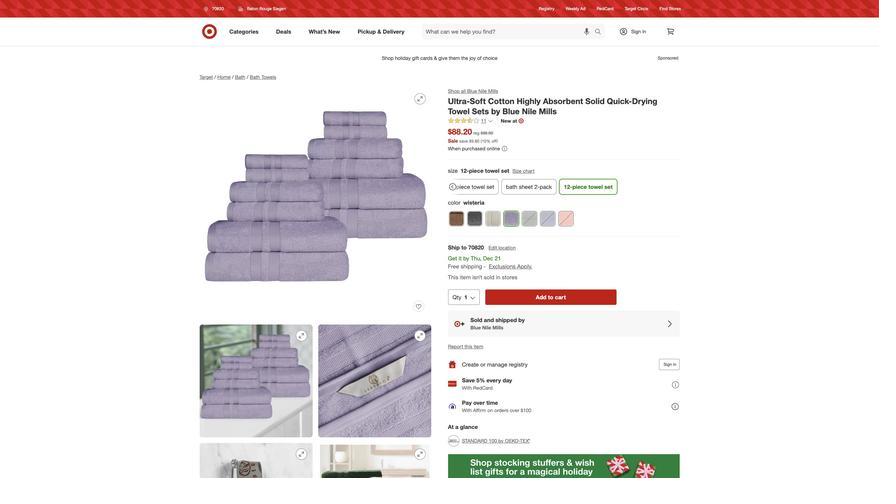 Task type: vqa. For each thing, say whether or not it's contained in the screenshot.
the Type Cupcake Wrappers; Dangler Party Decorations; Gift Bags
no



Task type: describe. For each thing, give the bounding box(es) containing it.
purchased
[[462, 146, 486, 152]]

a
[[455, 424, 459, 431]]

at a glance
[[448, 424, 478, 431]]

when purchased online
[[448, 146, 500, 152]]

delivery
[[383, 28, 405, 35]]

70820 inside dropdown button
[[212, 6, 224, 11]]

report this item button
[[448, 344, 483, 351]]

chart
[[523, 168, 535, 174]]

1 vertical spatial mills
[[539, 106, 557, 116]]

ultra-soft cotton highly absorbent solid quick-drying towel sets by blue nile mills, 4 of 8 image
[[200, 444, 313, 479]]

by inside sold and shipped by blue nile mills
[[519, 317, 525, 324]]

towels
[[261, 74, 276, 80]]

add to cart button
[[485, 290, 616, 306]]

circle
[[638, 6, 648, 11]]

cart
[[555, 294, 566, 301]]

by inside shop all blue nile mills ultra-soft cotton highly absorbent solid quick-drying towel sets by blue nile mills
[[491, 106, 500, 116]]

color
[[448, 199, 461, 206]]

sold
[[470, 317, 482, 324]]

1 vertical spatial nile
[[522, 106, 537, 116]]

what's new
[[309, 28, 340, 35]]

2 bath from the left
[[250, 74, 260, 80]]

100
[[489, 438, 497, 444]]

oeko-
[[505, 438, 520, 444]]

$88.20
[[448, 127, 472, 137]]

1 bath from the left
[[235, 74, 245, 80]]

absorbent
[[543, 96, 583, 106]]

reg
[[473, 131, 479, 136]]

this
[[448, 274, 458, 281]]

piece up 3-piece towel set link at the right top of the page
[[469, 167, 484, 175]]

)
[[497, 139, 498, 144]]

target / home / bath / bath towels
[[200, 74, 276, 80]]

find stores link
[[660, 6, 681, 12]]

what's new link
[[303, 24, 349, 39]]

add
[[536, 294, 546, 301]]

day
[[503, 377, 512, 384]]

item inside button
[[474, 344, 483, 350]]

$98.00
[[481, 131, 493, 136]]

0 vertical spatial redcard
[[597, 6, 614, 11]]

report
[[448, 344, 463, 350]]

piece for 3-piece towel set
[[456, 184, 470, 191]]

in inside sign in link
[[642, 28, 646, 34]]

0 vertical spatial advertisement region
[[194, 50, 685, 67]]

baton
[[247, 6, 258, 11]]

11 link
[[448, 118, 493, 126]]

shop all blue nile mills ultra-soft cotton highly absorbent solid quick-drying towel sets by blue nile mills
[[448, 88, 657, 116]]

to for cart
[[548, 294, 553, 301]]

and
[[484, 317, 494, 324]]

sale
[[448, 138, 458, 144]]

5%
[[476, 377, 485, 384]]

cotton
[[488, 96, 514, 106]]

redcard inside save 5% every day with redcard
[[473, 385, 493, 391]]

qty
[[453, 294, 461, 301]]

off
[[492, 139, 497, 144]]

shop
[[448, 88, 460, 94]]

registry link
[[539, 6, 555, 12]]

pay
[[462, 400, 472, 407]]

%
[[487, 139, 491, 144]]

ultra-soft cotton highly absorbent solid quick-drying towel sets by blue nile mills, 5 of 8 image
[[318, 444, 431, 479]]

navy blue - out of stock image
[[540, 212, 555, 226]]

on
[[487, 408, 493, 414]]

apply.
[[517, 263, 532, 270]]

with inside save 5% every day with redcard
[[462, 385, 472, 391]]

0 vertical spatial sign in
[[631, 28, 646, 34]]

rouge
[[259, 6, 272, 11]]

online
[[487, 146, 500, 152]]

sign inside sign in link
[[631, 28, 641, 34]]

tex®
[[520, 438, 530, 444]]

target for target / home / bath / bath towels
[[200, 74, 213, 80]]

every
[[487, 377, 501, 384]]

categories link
[[223, 24, 267, 39]]

exclusions apply. link
[[489, 263, 532, 270]]

sign in inside button
[[664, 362, 677, 368]]

sets
[[472, 106, 489, 116]]

1 / from the left
[[214, 74, 216, 80]]

soft
[[470, 96, 486, 106]]

all
[[461, 88, 466, 94]]

1 vertical spatial 12-
[[564, 184, 572, 191]]

when
[[448, 146, 461, 152]]

11
[[481, 118, 486, 124]]

edit location
[[489, 245, 516, 251]]

quick-
[[607, 96, 632, 106]]

&
[[377, 28, 381, 35]]

ultra-soft cotton highly absorbent solid quick-drying towel sets by blue nile mills, 3 of 8 image
[[318, 325, 431, 438]]

9.80
[[471, 139, 480, 144]]

highly
[[517, 96, 541, 106]]

sheet
[[519, 184, 533, 191]]

3-piece towel set
[[451, 184, 494, 191]]

pack
[[540, 184, 552, 191]]

size chart button
[[512, 167, 535, 175]]

manage
[[487, 361, 507, 368]]

find stores
[[660, 6, 681, 11]]

set for 12-piece towel set
[[604, 184, 613, 191]]

weekly
[[566, 6, 579, 11]]

ship
[[448, 244, 460, 251]]

target circle
[[625, 6, 648, 11]]

stores
[[502, 274, 517, 281]]

piece for 12-piece towel set
[[572, 184, 587, 191]]

size
[[448, 167, 458, 175]]

ultra-
[[448, 96, 470, 106]]

ad
[[580, 6, 586, 11]]

3-piece towel set link
[[446, 179, 499, 195]]

12-piece towel set link
[[559, 179, 617, 195]]

get
[[448, 255, 457, 262]]

with inside pay over time with affirm on orders over $100
[[462, 408, 472, 414]]

0 vertical spatial blue
[[467, 88, 477, 94]]

sign inside button
[[664, 362, 672, 368]]

bath sheet 2-pack link
[[501, 179, 556, 195]]

get it by thu, dec 21 free shipping - exclusions apply.
[[448, 255, 532, 270]]

bath sheet 2-pack
[[506, 184, 552, 191]]

glance
[[460, 424, 478, 431]]

set for 3-piece towel set
[[486, 184, 494, 191]]

mills inside sold and shipped by blue nile mills
[[493, 325, 504, 331]]



Task type: locate. For each thing, give the bounding box(es) containing it.
1 horizontal spatial over
[[510, 408, 519, 414]]

set
[[501, 167, 509, 175], [486, 184, 494, 191], [604, 184, 613, 191]]

standard 100 by oeko-tex® button
[[448, 434, 530, 449]]

1 horizontal spatial sign in
[[664, 362, 677, 368]]

charcoal image
[[467, 212, 482, 226]]

0 vertical spatial 12-
[[461, 167, 469, 175]]

0 horizontal spatial 70820
[[212, 6, 224, 11]]

0 horizontal spatial redcard
[[473, 385, 493, 391]]

dec
[[483, 255, 493, 262]]

search button
[[592, 24, 608, 41]]

to inside add to cart button
[[548, 294, 553, 301]]

new right what's
[[328, 28, 340, 35]]

create
[[462, 361, 479, 368]]

with
[[462, 385, 472, 391], [462, 408, 472, 414]]

advertisement region
[[194, 50, 685, 67], [448, 455, 680, 479]]

0 vertical spatial new
[[328, 28, 340, 35]]

/ right bath link in the top left of the page
[[247, 74, 248, 80]]

70820 up thu,
[[468, 244, 484, 251]]

by
[[491, 106, 500, 116], [463, 255, 469, 262], [519, 317, 525, 324], [498, 438, 504, 444]]

sign
[[631, 28, 641, 34], [664, 362, 672, 368]]

by down cotton
[[491, 106, 500, 116]]

1 horizontal spatial target
[[625, 6, 636, 11]]

towel
[[448, 106, 470, 116]]

piece inside 12-piece towel set link
[[572, 184, 587, 191]]

blue right all
[[467, 88, 477, 94]]

blue down sold
[[470, 325, 481, 331]]

find
[[660, 6, 668, 11]]

forest green - out of stock image
[[522, 212, 537, 226]]

1 with from the top
[[462, 385, 472, 391]]

in inside fulfillment region
[[496, 274, 500, 281]]

target
[[625, 6, 636, 11], [200, 74, 213, 80]]

new left at
[[501, 118, 511, 124]]

0 vertical spatial over
[[473, 400, 485, 407]]

sign in button
[[659, 359, 680, 371]]

by inside the get it by thu, dec 21 free shipping - exclusions apply.
[[463, 255, 469, 262]]

wisteria image
[[504, 212, 519, 226]]

fulfillment region
[[448, 244, 680, 337]]

0 vertical spatial nile
[[478, 88, 487, 94]]

baton rouge siegen button
[[234, 2, 291, 15]]

weekly ad link
[[566, 6, 586, 12]]

2 vertical spatial in
[[673, 362, 677, 368]]

1 vertical spatial advertisement region
[[448, 455, 680, 479]]

color wisteria
[[448, 199, 485, 206]]

deals
[[276, 28, 291, 35]]

by inside button
[[498, 438, 504, 444]]

1 horizontal spatial 12-
[[564, 184, 572, 191]]

solid
[[585, 96, 605, 106]]

siegen
[[273, 6, 286, 11]]

item right this
[[474, 344, 483, 350]]

0 horizontal spatial over
[[473, 400, 485, 407]]

0 horizontal spatial item
[[460, 274, 471, 281]]

add to cart
[[536, 294, 566, 301]]

registry
[[509, 361, 528, 368]]

target left home "link"
[[200, 74, 213, 80]]

0 horizontal spatial in
[[496, 274, 500, 281]]

1 horizontal spatial set
[[501, 167, 509, 175]]

standard 100 by oeko-tex®
[[462, 438, 530, 444]]

towel for 12-piece towel set
[[588, 184, 603, 191]]

1 horizontal spatial bath
[[250, 74, 260, 80]]

2 horizontal spatial set
[[604, 184, 613, 191]]

12- right size
[[461, 167, 469, 175]]

over left $100
[[510, 408, 519, 414]]

it
[[459, 255, 462, 262]]

edit
[[489, 245, 497, 251]]

2 vertical spatial blue
[[470, 325, 481, 331]]

1 horizontal spatial 70820
[[468, 244, 484, 251]]

70820 inside fulfillment region
[[468, 244, 484, 251]]

1 vertical spatial to
[[548, 294, 553, 301]]

edit location button
[[488, 244, 516, 252]]

0 horizontal spatial new
[[328, 28, 340, 35]]

redcard right ad
[[597, 6, 614, 11]]

1 horizontal spatial new
[[501, 118, 511, 124]]

1 horizontal spatial in
[[642, 28, 646, 34]]

1 vertical spatial with
[[462, 408, 472, 414]]

or
[[480, 361, 486, 368]]

pay over time with affirm on orders over $100
[[462, 400, 531, 414]]

12- right pack
[[564, 184, 572, 191]]

towel for 3-piece towel set
[[472, 184, 485, 191]]

0 horizontal spatial 12-
[[461, 167, 469, 175]]

home
[[217, 74, 231, 80]]

shipped
[[496, 317, 517, 324]]

1 vertical spatial sign
[[664, 362, 672, 368]]

pickup
[[358, 28, 376, 35]]

piece up color wisteria on the right top of page
[[456, 184, 470, 191]]

/ left bath link in the top left of the page
[[232, 74, 234, 80]]

-
[[484, 263, 486, 270]]

70820
[[212, 6, 224, 11], [468, 244, 484, 251]]

0 vertical spatial to
[[461, 244, 467, 251]]

towel inside 12-piece towel set link
[[588, 184, 603, 191]]

standard
[[462, 438, 487, 444]]

sold and shipped by blue nile mills
[[470, 317, 525, 331]]

target circle link
[[625, 6, 648, 12]]

categories
[[229, 28, 259, 35]]

save
[[459, 139, 468, 144]]

/ left home "link"
[[214, 74, 216, 80]]

3-
[[451, 184, 456, 191]]

item left the isn't
[[460, 274, 471, 281]]

redcard down 5%
[[473, 385, 493, 391]]

isn't
[[472, 274, 482, 281]]

0 vertical spatial target
[[625, 6, 636, 11]]

1 horizontal spatial to
[[548, 294, 553, 301]]

new at
[[501, 118, 517, 124]]

2 with from the top
[[462, 408, 472, 414]]

time
[[486, 400, 498, 407]]

affirm
[[473, 408, 486, 414]]

1 vertical spatial sign in
[[664, 362, 677, 368]]

in inside the sign in button
[[673, 362, 677, 368]]

chocolate image
[[449, 212, 464, 226]]

nile down and
[[482, 325, 491, 331]]

blue inside sold and shipped by blue nile mills
[[470, 325, 481, 331]]

2-
[[534, 184, 540, 191]]

21
[[495, 255, 501, 262]]

size 12-piece towel set size chart
[[448, 167, 535, 175]]

1 vertical spatial over
[[510, 408, 519, 414]]

mills up cotton
[[488, 88, 498, 94]]

0 vertical spatial item
[[460, 274, 471, 281]]

nile inside sold and shipped by blue nile mills
[[482, 325, 491, 331]]

1 vertical spatial 70820
[[468, 244, 484, 251]]

at
[[448, 424, 454, 431]]

with down save
[[462, 385, 472, 391]]

1 horizontal spatial item
[[474, 344, 483, 350]]

nile up soft
[[478, 88, 487, 94]]

What can we help you find? suggestions appear below search field
[[422, 24, 596, 39]]

towel inside 3-piece towel set link
[[472, 184, 485, 191]]

to for 70820
[[461, 244, 467, 251]]

2 vertical spatial nile
[[482, 325, 491, 331]]

mills down 'absorbent'
[[539, 106, 557, 116]]

target left 'circle' on the top of the page
[[625, 6, 636, 11]]

group containing size
[[277, 167, 680, 198]]

1 vertical spatial blue
[[503, 106, 520, 116]]

70820 button
[[200, 2, 231, 15]]

0 vertical spatial in
[[642, 28, 646, 34]]

$100
[[521, 408, 531, 414]]

ultra-soft cotton highly absorbent solid quick-drying towel sets by blue nile mills, 1 of 8 image
[[200, 88, 431, 319]]

by right shipped
[[519, 317, 525, 324]]

what's
[[309, 28, 327, 35]]

0 horizontal spatial bath
[[235, 74, 245, 80]]

0 vertical spatial 70820
[[212, 6, 224, 11]]

target for target circle
[[625, 6, 636, 11]]

thu,
[[471, 255, 482, 262]]

bath
[[506, 184, 517, 191]]

ultra-soft cotton highly absorbent solid quick-drying towel sets by blue nile mills, 2 of 8 image
[[200, 325, 313, 438]]

shipping
[[461, 263, 482, 270]]

0 vertical spatial mills
[[488, 88, 498, 94]]

image gallery element
[[200, 88, 431, 479]]

group
[[277, 167, 680, 198]]

tangerine - out of stock image
[[559, 212, 573, 226]]

1 horizontal spatial redcard
[[597, 6, 614, 11]]

1 vertical spatial target
[[200, 74, 213, 80]]

3 / from the left
[[247, 74, 248, 80]]

sign in
[[631, 28, 646, 34], [664, 362, 677, 368]]

free
[[448, 263, 459, 270]]

0 horizontal spatial towel
[[472, 184, 485, 191]]

0 horizontal spatial /
[[214, 74, 216, 80]]

wisteria
[[463, 199, 485, 206]]

by right 100
[[498, 438, 504, 444]]

2 / from the left
[[232, 74, 234, 80]]

bath link
[[235, 74, 245, 80]]

0 horizontal spatial target
[[200, 74, 213, 80]]

$
[[469, 139, 471, 144]]

location
[[498, 245, 516, 251]]

in
[[642, 28, 646, 34], [496, 274, 500, 281], [673, 362, 677, 368]]

piece right pack
[[572, 184, 587, 191]]

piece inside 3-piece towel set link
[[456, 184, 470, 191]]

to right add
[[548, 294, 553, 301]]

2 vertical spatial mills
[[493, 325, 504, 331]]

search
[[592, 29, 608, 36]]

1 vertical spatial new
[[501, 118, 511, 124]]

with down pay
[[462, 408, 472, 414]]

70820 left baton
[[212, 6, 224, 11]]

over
[[473, 400, 485, 407], [510, 408, 519, 414]]

1 vertical spatial in
[[496, 274, 500, 281]]

0 horizontal spatial sign
[[631, 28, 641, 34]]

ivory image
[[486, 212, 500, 226]]

0 horizontal spatial to
[[461, 244, 467, 251]]

item
[[460, 274, 471, 281], [474, 344, 483, 350]]

mills down shipped
[[493, 325, 504, 331]]

blue up new at
[[503, 106, 520, 116]]

1 vertical spatial redcard
[[473, 385, 493, 391]]

1 horizontal spatial sign
[[664, 362, 672, 368]]

bath left towels
[[250, 74, 260, 80]]

nile down highly
[[522, 106, 537, 116]]

2 horizontal spatial towel
[[588, 184, 603, 191]]

2 horizontal spatial /
[[247, 74, 248, 80]]

0 vertical spatial with
[[462, 385, 472, 391]]

ship to 70820
[[448, 244, 484, 251]]

0 vertical spatial sign
[[631, 28, 641, 34]]

by right it
[[463, 255, 469, 262]]

1 vertical spatial item
[[474, 344, 483, 350]]

2 horizontal spatial in
[[673, 362, 677, 368]]

0 horizontal spatial sign in
[[631, 28, 646, 34]]

to right ship
[[461, 244, 467, 251]]

12-piece towel set
[[564, 184, 613, 191]]

0 horizontal spatial set
[[486, 184, 494, 191]]

save 5% every day with redcard
[[462, 377, 512, 391]]

1 horizontal spatial /
[[232, 74, 234, 80]]

bath right home "link"
[[235, 74, 245, 80]]

(
[[481, 139, 482, 144]]

orders
[[494, 408, 509, 414]]

over up affirm
[[473, 400, 485, 407]]

1 horizontal spatial towel
[[485, 167, 500, 175]]

qty 1
[[453, 294, 467, 301]]

item inside fulfillment region
[[460, 274, 471, 281]]



